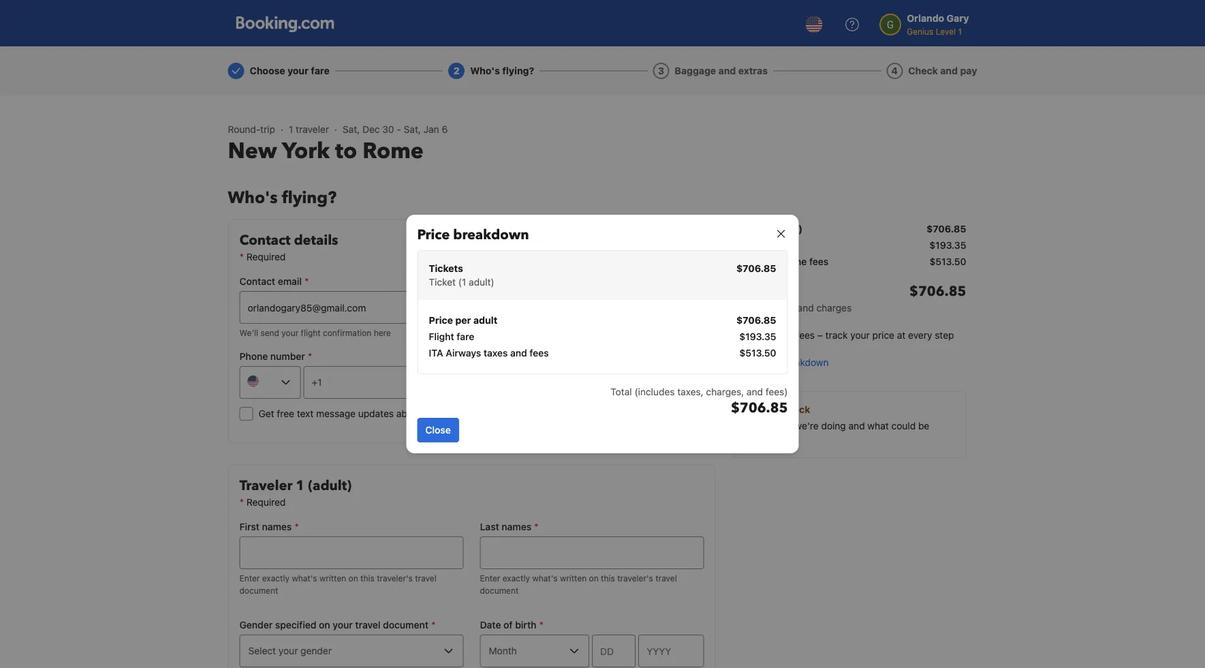Task type: locate. For each thing, give the bounding box(es) containing it.
taxes for ita
[[484, 347, 508, 359]]

ticket up taxes
[[732, 223, 762, 234]]

flight up ita
[[429, 331, 454, 342]]

contact details required
[[240, 231, 338, 262]]

flight fare up taxes
[[732, 240, 778, 251]]

we'll send your flight confirmation here alert
[[240, 327, 542, 339]]

0 horizontal spatial ticket
[[429, 276, 456, 288]]

contact inside contact details required
[[240, 231, 291, 250]]

ticket (1 adult) down tickets on the top of the page
[[429, 276, 495, 288]]

(1 down tickets on the top of the page
[[459, 276, 466, 288]]

0 vertical spatial total
[[732, 282, 765, 301]]

1 vertical spatial flight fare cell
[[429, 330, 475, 344]]

and left extras
[[719, 65, 736, 76]]

ticket (1 adult) inside price breakdown 'dialog'
[[429, 276, 495, 288]]

1 horizontal spatial traveler's
[[618, 573, 654, 583]]

0 vertical spatial $193.35
[[930, 240, 967, 251]]

round-
[[228, 124, 260, 135]]

flight fare down price per adult cell
[[429, 331, 475, 342]]

flight up the number on the bottom
[[301, 328, 321, 337]]

$706.85 cell
[[927, 222, 967, 236], [737, 262, 777, 275], [910, 282, 967, 315], [737, 314, 777, 327]]

1 this from the left
[[361, 573, 375, 583]]

1 traveler's from the left
[[377, 573, 413, 583]]

0 vertical spatial ticket (1 adult)
[[732, 223, 803, 234]]

1 horizontal spatial travel
[[415, 573, 437, 583]]

be
[[919, 420, 930, 432]]

$513.50 inside price breakdown 'dialog'
[[740, 347, 777, 359]]

1 horizontal spatial breakdown
[[781, 357, 829, 368]]

$193.35 inside price breakdown 'dialog'
[[740, 331, 777, 342]]

2 enter from the left
[[480, 573, 501, 583]]

ticket (1 adult) cell for price per adult
[[429, 262, 463, 275]]

pay
[[961, 65, 978, 76]]

exactly for first names
[[262, 573, 290, 583]]

fare for ita airways taxes and fees
[[457, 331, 475, 342]]

$513.50 cell
[[930, 255, 967, 269], [740, 347, 777, 359]]

on for first names *
[[349, 573, 358, 583]]

adult) up adult
[[469, 276, 495, 288]]

0 horizontal spatial travel
[[355, 619, 381, 631]]

2 vertical spatial fees
[[530, 347, 549, 359]]

1 horizontal spatial fare
[[457, 331, 475, 342]]

contact
[[240, 231, 291, 250], [240, 276, 275, 287]]

1 horizontal spatial $513.50 cell
[[930, 255, 967, 269]]

$193.35 inside table
[[930, 240, 967, 251]]

1 horizontal spatial flying?
[[503, 65, 535, 76]]

1 horizontal spatial $513.50
[[930, 256, 967, 267]]

total left (includes
[[611, 386, 632, 397]]

1 vertical spatial required
[[247, 497, 286, 508]]

your
[[288, 65, 309, 76], [282, 328, 299, 337], [851, 330, 870, 341], [424, 408, 444, 419], [333, 619, 353, 631]]

we'll send your flight confirmation here
[[240, 328, 391, 337]]

$706.85 for tickets
[[737, 263, 777, 274]]

0 vertical spatial contact
[[240, 231, 291, 250]]

price per adult cell
[[429, 314, 498, 327]]

$706.85 inside total (includes taxes, charges, and fees) $706.85 close
[[731, 399, 788, 418]]

fare up taxes and airline fees
[[760, 240, 778, 251]]

who's flying?
[[471, 65, 535, 76], [228, 186, 337, 209]]

* right email
[[305, 276, 309, 287]]

and up "give"
[[747, 386, 764, 397]]

1 horizontal spatial sat,
[[404, 124, 421, 135]]

track
[[826, 330, 848, 341]]

check and pay
[[909, 65, 978, 76]]

* down traveler 1 (adult) required
[[295, 521, 299, 532]]

ticket (1 adult) cell for total
[[732, 222, 803, 236]]

your right specified
[[333, 619, 353, 631]]

and right taxes
[[761, 256, 778, 267]]

booking.com logo image
[[236, 16, 334, 32], [236, 16, 334, 32]]

0 horizontal spatial exactly
[[262, 573, 290, 583]]

extras
[[739, 65, 768, 76]]

table
[[732, 220, 967, 320]]

* right last
[[535, 521, 539, 532]]

1 vertical spatial $513.50 cell
[[740, 347, 777, 359]]

1 left (adult)
[[296, 476, 305, 495]]

1 written from the left
[[320, 573, 346, 583]]

0 horizontal spatial $193.35 cell
[[740, 330, 777, 344]]

flight fare cell for ticket
[[732, 239, 778, 252]]

enter exactly what's written on this traveler's travel document
[[240, 573, 437, 595], [480, 573, 677, 595]]

ticket down tickets on the top of the page
[[429, 276, 456, 288]]

who's right 2
[[471, 65, 500, 76]]

0 vertical spatial adult)
[[775, 223, 803, 234]]

updates
[[358, 408, 394, 419]]

traveler's for first names *
[[377, 573, 413, 583]]

get free text message updates about your flight
[[259, 408, 469, 419]]

this
[[361, 573, 375, 583], [601, 573, 615, 583]]

and left what
[[849, 420, 866, 432]]

1 vertical spatial who's flying?
[[228, 186, 337, 209]]

1 vertical spatial ticket (1 adult)
[[429, 276, 495, 288]]

adult)
[[775, 223, 803, 234], [469, 276, 495, 288]]

enter for last
[[480, 573, 501, 583]]

1 horizontal spatial ticket
[[732, 223, 762, 234]]

what's
[[292, 573, 317, 583], [533, 573, 558, 583]]

0 vertical spatial flight
[[301, 328, 321, 337]]

written
[[320, 573, 346, 583], [560, 573, 587, 583]]

on
[[349, 573, 358, 583], [589, 573, 599, 583], [319, 619, 330, 631]]

1 enter exactly what's written on this traveler's travel document alert from the left
[[240, 572, 464, 596]]

0 horizontal spatial fare
[[311, 65, 330, 76]]

exactly
[[262, 573, 290, 583], [503, 573, 530, 583]]

1 vertical spatial 1
[[296, 476, 305, 495]]

(adult)
[[308, 476, 352, 495]]

flight fare for price
[[429, 331, 475, 342]]

feedback
[[767, 404, 811, 415]]

required down traveler
[[247, 497, 286, 508]]

exactly up date of birth *
[[503, 573, 530, 583]]

total includes taxes and charges
[[732, 282, 852, 314]]

enter exactly what's written on this traveler's travel document up gender specified on your travel document *
[[240, 573, 437, 595]]

$513.50 inside row
[[930, 256, 967, 267]]

2 traveler's from the left
[[618, 573, 654, 583]]

every
[[909, 330, 933, 341]]

written for last names *
[[560, 573, 587, 583]]

tickets
[[429, 263, 463, 274]]

2 exactly from the left
[[503, 573, 530, 583]]

1 horizontal spatial flight fare
[[732, 240, 778, 251]]

0 horizontal spatial flight fare
[[429, 331, 475, 342]]

who's flying? up contact details required
[[228, 186, 337, 209]]

ticket (1 adult) cell
[[732, 222, 803, 236], [429, 262, 463, 275]]

fare down price per adult cell
[[457, 331, 475, 342]]

ticket (1 adult)
[[732, 223, 803, 234], [429, 276, 495, 288]]

and left pay
[[941, 65, 958, 76]]

1 horizontal spatial written
[[560, 573, 587, 583]]

1 horizontal spatial adult)
[[775, 223, 803, 234]]

total (includes taxes, charges, and fees) $706.85 close
[[426, 386, 788, 436]]

exactly up gender
[[262, 573, 290, 583]]

york
[[282, 136, 330, 166]]

required up contact email *
[[247, 251, 286, 262]]

adult) inside price breakdown 'dialog'
[[469, 276, 495, 288]]

2 required from the top
[[247, 497, 286, 508]]

0 vertical spatial who's flying?
[[471, 65, 535, 76]]

2 horizontal spatial fare
[[760, 240, 778, 251]]

travel for first names *
[[415, 573, 437, 583]]

we're
[[795, 420, 819, 432]]

traveler's
[[377, 573, 413, 583], [618, 573, 654, 583]]

2 what's from the left
[[533, 573, 558, 583]]

0 vertical spatial price
[[418, 226, 450, 244]]

ticket inside price breakdown 'dialog'
[[429, 276, 456, 288]]

0 horizontal spatial (1
[[459, 276, 466, 288]]

here
[[374, 328, 391, 337]]

flight for ita
[[429, 331, 454, 342]]

–
[[818, 330, 823, 341]]

1 horizontal spatial names
[[502, 521, 532, 532]]

1 enter exactly what's written on this traveler's travel document from the left
[[240, 573, 437, 595]]

what's up specified
[[292, 573, 317, 583]]

1 horizontal spatial flight
[[732, 240, 758, 251]]

adult) up airline
[[775, 223, 803, 234]]

airline
[[780, 256, 807, 267]]

view price breakdown element
[[732, 356, 829, 369]]

0 vertical spatial fare
[[311, 65, 330, 76]]

1
[[289, 124, 293, 135], [296, 476, 305, 495]]

1 horizontal spatial on
[[349, 573, 358, 583]]

0 horizontal spatial $513.50
[[740, 347, 777, 359]]

0 vertical spatial required
[[247, 251, 286, 262]]

1 horizontal spatial $193.35
[[930, 240, 967, 251]]

taxes right 'airways'
[[484, 347, 508, 359]]

$193.35 for ita airways taxes and fees
[[740, 331, 777, 342]]

fees inside price breakdown 'dialog'
[[530, 347, 549, 359]]

$706.85
[[927, 223, 967, 234], [737, 263, 777, 274], [910, 282, 967, 301], [737, 315, 777, 326], [731, 399, 788, 418]]

ticket (1 adult) cell inside price breakdown 'dialog'
[[429, 262, 463, 275]]

1 horizontal spatial ·
[[335, 124, 337, 135]]

first names *
[[240, 521, 299, 532]]

price
[[873, 330, 895, 341], [756, 357, 778, 368]]

2 enter exactly what's written on this traveler's travel document alert from the left
[[480, 572, 705, 596]]

1 exactly from the left
[[262, 573, 290, 583]]

text
[[297, 408, 314, 419]]

fees inside cell
[[810, 256, 829, 267]]

could
[[892, 420, 916, 432]]

includes
[[732, 302, 769, 314]]

contact up contact email *
[[240, 231, 291, 250]]

row containing ticket (1 adult)
[[732, 220, 967, 239]]

0 horizontal spatial taxes
[[484, 347, 508, 359]]

1 vertical spatial flight fare
[[429, 331, 475, 342]]

2 names from the left
[[502, 521, 532, 532]]

total
[[732, 282, 765, 301], [611, 386, 632, 397]]

0 horizontal spatial 1
[[289, 124, 293, 135]]

(1
[[764, 223, 773, 234], [459, 276, 466, 288]]

view price breakdown link
[[732, 356, 829, 369]]

taxes and airline fees
[[732, 256, 829, 267]]

0 horizontal spatial this
[[361, 573, 375, 583]]

your right send
[[282, 328, 299, 337]]

flight fare for ticket
[[732, 240, 778, 251]]

fare right choose
[[311, 65, 330, 76]]

price up tickets on the top of the page
[[418, 226, 450, 244]]

sat, right -
[[404, 124, 421, 135]]

0 vertical spatial $193.35 cell
[[930, 239, 967, 252]]

1 contact from the top
[[240, 231, 291, 250]]

flight fare cell up taxes
[[732, 239, 778, 252]]

no hidden fees – track your price at every step
[[749, 330, 955, 341]]

0 horizontal spatial written
[[320, 573, 346, 583]]

and inside give feedback tell us how we're doing and what could be better
[[849, 420, 866, 432]]

who's down new
[[228, 186, 278, 209]]

* for phone number *
[[308, 351, 312, 362]]

1 vertical spatial taxes
[[484, 347, 508, 359]]

flight up taxes
[[732, 240, 758, 251]]

$706.85 cell for price per adult
[[737, 314, 777, 327]]

1 required from the top
[[247, 251, 286, 262]]

1 horizontal spatial what's
[[533, 573, 558, 583]]

contact for contact email
[[240, 276, 275, 287]]

0 horizontal spatial total
[[611, 386, 632, 397]]

flight inside alert
[[301, 328, 321, 337]]

1 enter from the left
[[240, 573, 260, 583]]

total inside total (includes taxes, charges, and fees) $706.85 close
[[611, 386, 632, 397]]

*
[[305, 276, 309, 287], [308, 351, 312, 362], [295, 521, 299, 532], [535, 521, 539, 532], [431, 619, 436, 631], [540, 619, 544, 631]]

1 vertical spatial flight
[[429, 331, 454, 342]]

$513.50
[[930, 256, 967, 267], [740, 347, 777, 359]]

ita airways taxes and fees cell
[[429, 347, 549, 359]]

0 vertical spatial ticket (1 adult) cell
[[732, 222, 803, 236]]

what's for last names *
[[533, 573, 558, 583]]

breakdown down –
[[781, 357, 829, 368]]

total up 'includes'
[[732, 282, 765, 301]]

flying?
[[503, 65, 535, 76], [282, 186, 337, 209]]

names right first
[[262, 521, 292, 532]]

ticket (1 adult) cell down price breakdown
[[429, 262, 463, 275]]

price left at
[[873, 330, 895, 341]]

2 horizontal spatial document
[[480, 586, 519, 595]]

1 vertical spatial $193.35
[[740, 331, 777, 342]]

flying? up details
[[282, 186, 337, 209]]

1 horizontal spatial flight fare cell
[[732, 239, 778, 252]]

enter exactly what's written on this traveler's travel document up birth
[[480, 573, 677, 595]]

1 horizontal spatial taxes
[[772, 302, 795, 314]]

1 horizontal spatial document
[[383, 619, 429, 631]]

price left per
[[429, 315, 453, 326]]

1 vertical spatial fees
[[797, 330, 815, 341]]

· right 'trip'
[[281, 124, 284, 135]]

1 vertical spatial adult)
[[469, 276, 495, 288]]

enter exactly what's written on this traveler's travel document for last names *
[[480, 573, 677, 595]]

0 horizontal spatial $513.50 cell
[[740, 347, 777, 359]]

flying? right 2
[[503, 65, 535, 76]]

price inside cell
[[429, 315, 453, 326]]

0 vertical spatial fees
[[810, 256, 829, 267]]

* for contact email *
[[305, 276, 309, 287]]

travel for last names *
[[656, 573, 677, 583]]

1 vertical spatial ticket (1 adult) cell
[[429, 262, 463, 275]]

required
[[247, 251, 286, 262], [247, 497, 286, 508]]

2 contact from the top
[[240, 276, 275, 287]]

0 horizontal spatial names
[[262, 521, 292, 532]]

1 left traveler
[[289, 124, 293, 135]]

1 what's from the left
[[292, 573, 317, 583]]

0 horizontal spatial document
[[240, 586, 278, 595]]

0 vertical spatial who's
[[471, 65, 500, 76]]

1 names from the left
[[262, 521, 292, 532]]

1 horizontal spatial $193.35 cell
[[930, 239, 967, 252]]

$513.50 cell for taxes and airline fees
[[930, 255, 967, 269]]

taxes
[[772, 302, 795, 314], [484, 347, 508, 359]]

doing
[[822, 420, 847, 432]]

taxes
[[732, 256, 758, 267]]

2 written from the left
[[560, 573, 587, 583]]

total for total includes taxes and charges
[[732, 282, 765, 301]]

1 horizontal spatial who's flying?
[[471, 65, 535, 76]]

ita airways taxes and fees
[[429, 347, 549, 359]]

taxes inside price breakdown 'dialog'
[[484, 347, 508, 359]]

how
[[775, 420, 793, 432]]

email
[[278, 276, 302, 287]]

1 vertical spatial contact
[[240, 276, 275, 287]]

taxes inside total includes taxes and charges
[[772, 302, 795, 314]]

0 horizontal spatial traveler's
[[377, 573, 413, 583]]

names for last names
[[502, 521, 532, 532]]

flight fare inside price breakdown 'dialog'
[[429, 331, 475, 342]]

and
[[719, 65, 736, 76], [941, 65, 958, 76], [761, 256, 778, 267], [798, 302, 814, 314], [511, 347, 527, 359], [747, 386, 764, 397], [849, 420, 866, 432]]

price for price breakdown
[[418, 226, 450, 244]]

price right the view
[[756, 357, 778, 368]]

(1 up taxes and airline fees
[[764, 223, 773, 234]]

names
[[262, 521, 292, 532], [502, 521, 532, 532]]

table containing total
[[732, 220, 967, 320]]

* right the number on the bottom
[[308, 351, 312, 362]]

your up close
[[424, 408, 444, 419]]

row
[[732, 220, 967, 239], [732, 239, 967, 255], [418, 251, 788, 300], [732, 255, 967, 271], [732, 271, 967, 320], [429, 311, 777, 330], [429, 330, 777, 346]]

2 this from the left
[[601, 573, 615, 583]]

ticket (1 adult) up taxes and airline fees
[[732, 223, 803, 234]]

sat, left dec on the top of the page
[[343, 124, 360, 135]]

what's for first names *
[[292, 573, 317, 583]]

0 horizontal spatial flight
[[429, 331, 454, 342]]

1 vertical spatial total
[[611, 386, 632, 397]]

· right traveler
[[335, 124, 337, 135]]

0 vertical spatial taxes
[[772, 302, 795, 314]]

0 horizontal spatial flight
[[301, 328, 321, 337]]

required inside traveler 1 (adult) required
[[247, 497, 286, 508]]

flight up close
[[447, 408, 469, 419]]

exactly for last names
[[503, 573, 530, 583]]

what's up birth
[[533, 573, 558, 583]]

1 vertical spatial (1
[[459, 276, 466, 288]]

enter up gender
[[240, 573, 260, 583]]

0 horizontal spatial who's
[[228, 186, 278, 209]]

0 horizontal spatial ·
[[281, 124, 284, 135]]

breakdown up tickets on the top of the page
[[453, 226, 529, 244]]

price per adult
[[429, 315, 498, 326]]

ticket (1 adult) cell up taxes and airline fees
[[732, 222, 803, 236]]

total inside total includes taxes and charges
[[732, 282, 765, 301]]

1 horizontal spatial this
[[601, 573, 615, 583]]

sat,
[[343, 124, 360, 135], [404, 124, 421, 135]]

flight fare cell down price per adult cell
[[429, 330, 475, 344]]

fare inside price breakdown 'dialog'
[[457, 331, 475, 342]]

and left the charges
[[798, 302, 814, 314]]

travel
[[415, 573, 437, 583], [656, 573, 677, 583], [355, 619, 381, 631]]

names right last
[[502, 521, 532, 532]]

taxes and airline fees cell
[[732, 255, 829, 269]]

flight fare inside table
[[732, 240, 778, 251]]

$193.35 cell
[[930, 239, 967, 252], [740, 330, 777, 344]]

0 horizontal spatial breakdown
[[453, 226, 529, 244]]

0 vertical spatial flight
[[732, 240, 758, 251]]

gender
[[240, 619, 273, 631]]

0 vertical spatial flight fare cell
[[732, 239, 778, 252]]

flight fare cell
[[732, 239, 778, 252], [429, 330, 475, 344]]

enter exactly what's written on this traveler's travel document alert for first names *
[[240, 572, 464, 596]]

0 horizontal spatial ticket (1 adult)
[[429, 276, 495, 288]]

enter exactly what's written on this traveler's travel document alert for last names *
[[480, 572, 705, 596]]

1 vertical spatial price
[[429, 315, 453, 326]]

0 vertical spatial price
[[873, 330, 895, 341]]

0 horizontal spatial flight fare cell
[[429, 330, 475, 344]]

1 horizontal spatial price
[[873, 330, 895, 341]]

rome
[[363, 136, 424, 166]]

specified
[[275, 619, 317, 631]]

ticket (1 adult) cell containing tickets
[[429, 262, 463, 275]]

1 horizontal spatial enter
[[480, 573, 501, 583]]

flight inside price breakdown 'dialog'
[[429, 331, 454, 342]]

at
[[898, 330, 906, 341]]

0 vertical spatial flying?
[[503, 65, 535, 76]]

taxes up hidden
[[772, 302, 795, 314]]

contact left email
[[240, 276, 275, 287]]

enter up date
[[480, 573, 501, 583]]

fare for taxes and airline fees
[[760, 240, 778, 251]]

number
[[271, 351, 305, 362]]

who's flying? right 2
[[471, 65, 535, 76]]

this for first names *
[[361, 573, 375, 583]]

ticket (1 adult) cell containing ticket (1 adult)
[[732, 222, 803, 236]]

send
[[261, 328, 279, 337]]

ticket
[[732, 223, 762, 234], [429, 276, 456, 288]]

breakdown
[[453, 226, 529, 244], [781, 357, 829, 368]]

2 enter exactly what's written on this traveler's travel document from the left
[[480, 573, 677, 595]]

this for last names *
[[601, 573, 615, 583]]

1 horizontal spatial exactly
[[503, 573, 530, 583]]

0 vertical spatial ticket
[[732, 223, 762, 234]]

price
[[418, 226, 450, 244], [429, 315, 453, 326]]

1 vertical spatial fare
[[760, 240, 778, 251]]

1 vertical spatial $193.35 cell
[[740, 330, 777, 344]]

enter exactly what's written on this traveler's travel document alert
[[240, 572, 464, 596], [480, 572, 705, 596]]

0 horizontal spatial adult)
[[469, 276, 495, 288]]

and inside total (includes taxes, charges, and fees) $706.85 close
[[747, 386, 764, 397]]



Task type: vqa. For each thing, say whether or not it's contained in the screenshot.
first checked bag from the bottom
no



Task type: describe. For each thing, give the bounding box(es) containing it.
1 vertical spatial price
[[756, 357, 778, 368]]

choose
[[250, 65, 285, 76]]

$193.35 cell for ita airways taxes and fees
[[740, 330, 777, 344]]

traveler 1 (adult) required
[[240, 476, 352, 508]]

charges
[[817, 302, 852, 314]]

1 horizontal spatial who's
[[471, 65, 500, 76]]

better
[[744, 434, 771, 445]]

what
[[868, 420, 889, 432]]

total for total (includes taxes, charges, and fees) $706.85 close
[[611, 386, 632, 397]]

and right 'airways'
[[511, 347, 527, 359]]

total cell
[[732, 282, 852, 315]]

$193.35 for taxes and airline fees
[[930, 240, 967, 251]]

enter exactly what's written on this traveler's travel document for first names *
[[240, 573, 437, 595]]

names for first names
[[262, 521, 292, 532]]

we'll
[[240, 328, 258, 337]]

price breakdown
[[418, 226, 529, 244]]

round-trip · 1 traveler · sat, dec 30 - sat, jan 6 new york to rome
[[228, 124, 448, 166]]

4
[[892, 65, 898, 76]]

contact email *
[[240, 276, 309, 287]]

ita
[[429, 347, 444, 359]]

give feedback tell us how we're doing and what could be better
[[744, 404, 930, 445]]

baggage and extras
[[675, 65, 768, 76]]

on for last names *
[[589, 573, 599, 583]]

$706.85 cell for tickets
[[737, 262, 777, 275]]

adult) inside cell
[[775, 223, 803, 234]]

1 inside traveler 1 (adult) required
[[296, 476, 305, 495]]

us
[[762, 420, 772, 432]]

give
[[744, 404, 765, 415]]

gender specified on your travel document *
[[240, 619, 436, 631]]

taxes,
[[678, 386, 704, 397]]

about
[[397, 408, 422, 419]]

check
[[909, 65, 939, 76]]

* right birth
[[540, 619, 544, 631]]

1 inside round-trip · 1 traveler · sat, dec 30 - sat, jan 6 new york to rome
[[289, 124, 293, 135]]

view
[[732, 357, 754, 368]]

breakdown inside 'dialog'
[[453, 226, 529, 244]]

enter for first
[[240, 573, 260, 583]]

written for first names *
[[320, 573, 346, 583]]

fees)
[[766, 386, 788, 397]]

charges,
[[707, 386, 745, 397]]

your right choose
[[288, 65, 309, 76]]

row containing price per adult
[[429, 311, 777, 330]]

(1 inside cell
[[764, 223, 773, 234]]

dec
[[363, 124, 380, 135]]

hidden
[[764, 330, 794, 341]]

choose your fare
[[250, 65, 330, 76]]

$706.85 for ticket (1 adult)
[[927, 223, 967, 234]]

date of birth *
[[480, 619, 544, 631]]

details
[[294, 231, 338, 250]]

row containing total
[[732, 271, 967, 320]]

first
[[240, 521, 260, 532]]

adult
[[474, 315, 498, 326]]

1 sat, from the left
[[343, 124, 360, 135]]

(1 inside price breakdown 'dialog'
[[459, 276, 466, 288]]

row containing tickets
[[418, 251, 788, 300]]

trip
[[260, 124, 275, 135]]

birth
[[516, 619, 537, 631]]

-
[[397, 124, 401, 135]]

message
[[316, 408, 356, 419]]

close button
[[418, 418, 459, 442]]

close
[[426, 424, 451, 436]]

* left date
[[431, 619, 436, 631]]

step
[[935, 330, 955, 341]]

2 · from the left
[[335, 124, 337, 135]]

1 vertical spatial who's
[[228, 186, 278, 209]]

3
[[658, 65, 665, 76]]

ticket (1 adult) inside table
[[732, 223, 803, 234]]

per
[[456, 315, 471, 326]]

baggage
[[675, 65, 717, 76]]

$513.50 for ita airways taxes and fees
[[740, 347, 777, 359]]

of
[[504, 619, 513, 631]]

and inside total includes taxes and charges
[[798, 302, 814, 314]]

price for price per adult
[[429, 315, 453, 326]]

(includes
[[635, 386, 675, 397]]

airways
[[446, 347, 481, 359]]

no
[[749, 330, 761, 341]]

view price breakdown
[[732, 357, 829, 368]]

$706.85 cell for ticket (1 adult)
[[927, 222, 967, 236]]

document for last
[[480, 586, 519, 595]]

flight for taxes
[[732, 240, 758, 251]]

tell
[[744, 420, 759, 432]]

6
[[442, 124, 448, 135]]

free
[[277, 408, 294, 419]]

0 horizontal spatial who's flying?
[[228, 186, 337, 209]]

required inside contact details required
[[247, 251, 286, 262]]

$513.50 cell for ita airways taxes and fees
[[740, 347, 777, 359]]

1 vertical spatial breakdown
[[781, 357, 829, 368]]

flight fare cell for price
[[429, 330, 475, 344]]

ticket inside ticket (1 adult) cell
[[732, 223, 762, 234]]

new
[[228, 136, 277, 166]]

confirmation
[[323, 328, 372, 337]]

0 horizontal spatial flying?
[[282, 186, 337, 209]]

traveler's for last names *
[[618, 573, 654, 583]]

0 horizontal spatial on
[[319, 619, 330, 631]]

contact for contact details
[[240, 231, 291, 250]]

last names *
[[480, 521, 539, 532]]

2 sat, from the left
[[404, 124, 421, 135]]

phone number *
[[240, 351, 312, 362]]

jan
[[424, 124, 439, 135]]

your inside alert
[[282, 328, 299, 337]]

1 · from the left
[[281, 124, 284, 135]]

price breakdown dialog
[[390, 198, 816, 470]]

row containing taxes and airline fees
[[732, 255, 967, 271]]

* for first names *
[[295, 521, 299, 532]]

30
[[383, 124, 394, 135]]

2
[[454, 65, 460, 76]]

get
[[259, 408, 274, 419]]

and inside taxes and airline fees cell
[[761, 256, 778, 267]]

$513.50 for taxes and airline fees
[[930, 256, 967, 267]]

$706.85 for price per adult
[[737, 315, 777, 326]]

1 horizontal spatial flight
[[447, 408, 469, 419]]

traveler
[[296, 124, 329, 135]]

last
[[480, 521, 499, 532]]

date
[[480, 619, 501, 631]]

phone
[[240, 351, 268, 362]]

taxes for total
[[772, 302, 795, 314]]

traveler
[[240, 476, 293, 495]]

* for last names *
[[535, 521, 539, 532]]

$193.35 cell for taxes and airline fees
[[930, 239, 967, 252]]

document for first
[[240, 586, 278, 595]]

your right track
[[851, 330, 870, 341]]



